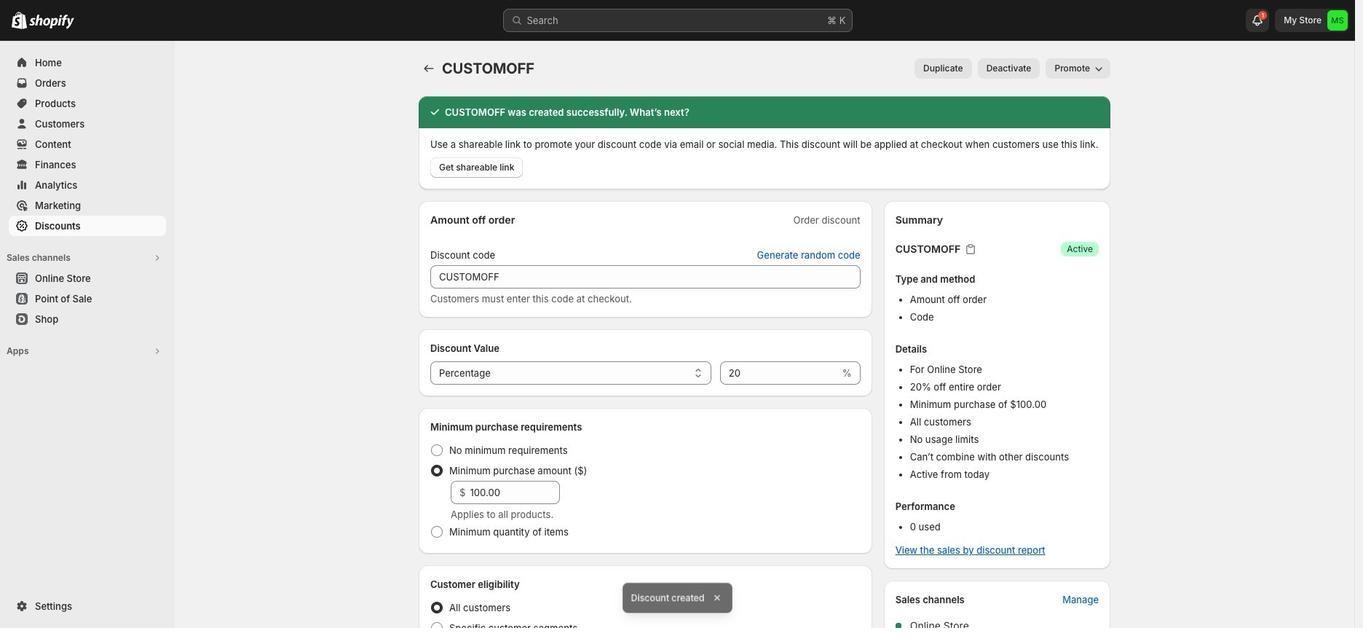 Task type: vqa. For each thing, say whether or not it's contained in the screenshot.
Search countries text field
no



Task type: locate. For each thing, give the bounding box(es) containing it.
None text field
[[431, 265, 861, 289], [720, 361, 840, 385], [431, 265, 861, 289], [720, 361, 840, 385]]

shopify image
[[12, 12, 27, 29], [29, 15, 74, 29]]

my store image
[[1328, 10, 1349, 31]]

0.00 text field
[[470, 481, 560, 504]]



Task type: describe. For each thing, give the bounding box(es) containing it.
0 horizontal spatial shopify image
[[12, 12, 27, 29]]

1 horizontal spatial shopify image
[[29, 15, 74, 29]]



